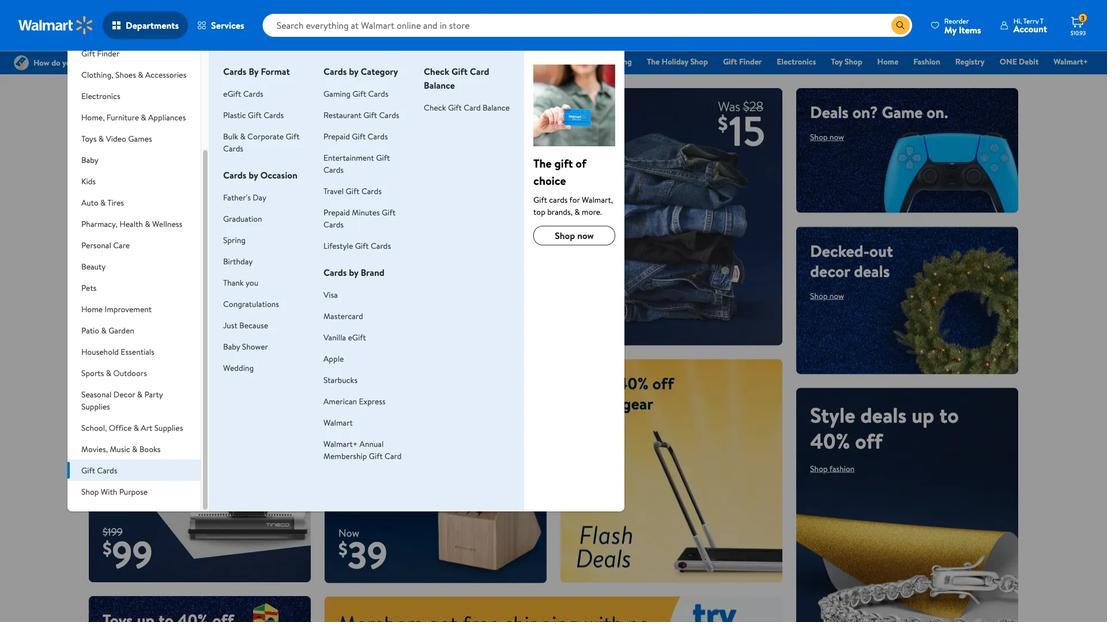 Task type: locate. For each thing, give the bounding box(es) containing it.
fashion
[[830, 463, 855, 475]]

now right american
[[358, 403, 372, 414]]

electronics left toy
[[777, 56, 816, 67]]

baby down toys
[[81, 154, 98, 166]]

$ for 39
[[339, 537, 348, 563]]

gaming gift cards link
[[324, 88, 388, 99]]

wellness
[[152, 218, 182, 230]]

by for category
[[349, 65, 359, 78]]

vanilla
[[324, 332, 346, 343]]

1 vertical spatial to
[[599, 372, 614, 395]]

congratulations
[[223, 298, 279, 310]]

$ inside now $ 39
[[339, 537, 348, 563]]

1 vertical spatial egift
[[348, 332, 366, 343]]

supplies inside 'dropdown button'
[[154, 422, 183, 434]]

up inside style deals up to 40% off
[[912, 401, 935, 430]]

home for home deals up to 30% off
[[103, 262, 157, 291]]

finder inside dropdown button
[[97, 48, 120, 59]]

prepaid inside prepaid minutes gift cards
[[324, 207, 350, 218]]

gift finder for gift finder link
[[723, 56, 762, 67]]

household essentials
[[81, 346, 154, 358]]

deals left are
[[385, 372, 421, 395]]

& right music
[[132, 444, 137, 455]]

40% inside style deals up to 40% off
[[810, 427, 850, 456]]

beauty button
[[67, 256, 201, 277]]

off inside style deals up to 40% off
[[855, 427, 883, 456]]

finder up clothing,
[[97, 48, 120, 59]]

pharmacy, health & wellness button
[[67, 213, 201, 235]]

gift inside bulk & corporate gift cards
[[286, 131, 300, 142]]

by up gaming gift cards
[[349, 65, 359, 78]]

2 vertical spatial card
[[385, 451, 402, 462]]

thank
[[223, 277, 244, 288]]

sports & outdoors button
[[67, 363, 201, 384]]

& right sports
[[106, 368, 111, 379]]

gift up clothing,
[[81, 48, 95, 59]]

now right mastercard
[[367, 317, 382, 328]]

1 vertical spatial off
[[653, 372, 674, 395]]

shop now for decked-out decor deals
[[810, 290, 844, 302]]

cards up lifestyle
[[324, 219, 344, 230]]

plastic
[[223, 109, 246, 121]]

Search search field
[[263, 14, 912, 37]]

0 vertical spatial by
[[349, 65, 359, 78]]

the gift of choice gift cards for walmart, top brands, & more.
[[533, 155, 613, 217]]

services
[[211, 19, 244, 32]]

& left art
[[134, 422, 139, 434]]

finder left the electronics link
[[739, 56, 762, 67]]

cards up 'plastic gift cards'
[[243, 88, 263, 99]]

home down personal care dropdown button
[[103, 262, 157, 291]]

toy shop
[[831, 56, 863, 67]]

shop fashion
[[810, 463, 855, 475]]

1 horizontal spatial up
[[912, 401, 935, 430]]

express
[[359, 396, 386, 407]]

2 check gift card balance from the top
[[424, 102, 510, 113]]

1 horizontal spatial to
[[599, 372, 614, 395]]

cards up gaming at the top left
[[324, 65, 347, 78]]

off
[[103, 314, 130, 343], [653, 372, 674, 395], [855, 427, 883, 456]]

cards
[[223, 65, 246, 78], [324, 65, 347, 78], [243, 88, 263, 99], [368, 88, 388, 99], [264, 109, 284, 121], [379, 109, 399, 121], [368, 131, 388, 142], [223, 143, 243, 154], [324, 164, 344, 175], [223, 169, 246, 182], [362, 185, 382, 197], [324, 219, 344, 230], [371, 240, 391, 251], [324, 266, 347, 279], [97, 465, 117, 476]]

0 vertical spatial to
[[130, 288, 150, 317]]

shower
[[242, 341, 268, 352]]

father's
[[223, 192, 251, 203]]

deals left on?
[[810, 101, 849, 123]]

1 horizontal spatial finder
[[739, 56, 762, 67]]

0 horizontal spatial essentials
[[121, 346, 154, 358]]

0 horizontal spatial electronics
[[81, 90, 120, 101]]

travel gift cards
[[324, 185, 382, 197]]

40% right up
[[618, 372, 649, 395]]

off for style deals up to 40% off
[[855, 427, 883, 456]]

finder for gift finder link
[[739, 56, 762, 67]]

supplies down seasonal
[[81, 401, 110, 412]]

toys & video games button
[[67, 128, 201, 149]]

gift up top
[[533, 194, 547, 205]]

deals for home deals are served
[[385, 372, 421, 395]]

check gift card balance up check gift card balance link
[[424, 65, 489, 92]]

black
[[420, 56, 439, 67]]

deals right friday at the top left
[[465, 56, 484, 67]]

0 horizontal spatial $
[[103, 536, 112, 562]]

deals left thank
[[162, 262, 208, 291]]

check gift card balance down black friday deals
[[424, 102, 510, 113]]

congratulations link
[[223, 298, 279, 310]]

0 vertical spatial check gift card balance
[[424, 65, 489, 92]]

travel
[[324, 185, 344, 197]]

to for style
[[940, 401, 959, 430]]

walmart+ down the $10.93
[[1054, 56, 1088, 67]]

0 vertical spatial off
[[103, 314, 130, 343]]

egift cards
[[223, 88, 263, 99]]

prepaid down restaurant
[[324, 131, 350, 142]]

shop now link for home deals up to 30% off
[[103, 351, 137, 362]]

0 vertical spatial balance
[[424, 79, 455, 92]]

now down deals on? game on.
[[830, 131, 844, 143]]

grocery & essentials link
[[494, 55, 576, 68]]

plastic gift cards
[[223, 109, 284, 121]]

by up day
[[249, 169, 258, 182]]

the up choice
[[533, 155, 552, 171]]

& inside bulk & corporate gift cards
[[240, 131, 246, 142]]

up inside home deals up to 30% off
[[103, 288, 125, 317]]

0 horizontal spatial to
[[130, 288, 150, 317]]

health
[[120, 218, 143, 230]]

shop now for deals on? game on.
[[810, 131, 844, 143]]

1 vertical spatial prepaid
[[324, 207, 350, 218]]

2 vertical spatial to
[[940, 401, 959, 430]]

american
[[324, 396, 357, 407]]

0 horizontal spatial baby
[[81, 154, 98, 166]]

visa
[[324, 289, 338, 300]]

0 vertical spatial baby
[[81, 154, 98, 166]]

egift
[[223, 88, 241, 99], [348, 332, 366, 343]]

1 vertical spatial supplies
[[154, 422, 183, 434]]

cards down bulk
[[223, 143, 243, 154]]

0 vertical spatial check
[[424, 65, 449, 78]]

cards up with
[[97, 465, 117, 476]]

1 vertical spatial 40%
[[810, 427, 850, 456]]

gift right the travel
[[346, 185, 360, 197]]

$ inside $199 $ 99
[[103, 536, 112, 562]]

deals right decor
[[854, 260, 890, 282]]

1 vertical spatial essentials
[[121, 346, 154, 358]]

shop now for home deals are served
[[339, 403, 372, 414]]

supplies for school, office & art supplies
[[154, 422, 183, 434]]

up for home deals up to 30% off
[[103, 288, 125, 317]]

black friday deals
[[420, 56, 484, 67]]

& left tires at top left
[[100, 197, 106, 208]]

departments button
[[103, 12, 188, 39]]

walmart+ inside "walmart+ annual membership gift card"
[[324, 439, 358, 450]]

now up outdoors
[[122, 351, 137, 362]]

1 horizontal spatial gift finder
[[723, 56, 762, 67]]

0 horizontal spatial egift
[[223, 88, 241, 99]]

graduation
[[223, 213, 262, 224]]

to
[[130, 288, 150, 317], [599, 372, 614, 395], [940, 401, 959, 430]]

are
[[425, 372, 447, 395]]

the for holiday
[[647, 56, 660, 67]]

1 horizontal spatial essentials
[[537, 56, 571, 67]]

1 vertical spatial the
[[533, 155, 552, 171]]

holiday
[[662, 56, 688, 67]]

gift
[[555, 155, 573, 171]]

0 vertical spatial egift
[[223, 88, 241, 99]]

1 vertical spatial check
[[424, 102, 446, 113]]

1 vertical spatial deals
[[810, 101, 849, 123]]

cards down gaming gift cards link
[[379, 109, 399, 121]]

cards up corporate
[[264, 109, 284, 121]]

egift up huge
[[223, 88, 241, 99]]

1 horizontal spatial off
[[653, 372, 674, 395]]

baby inside dropdown button
[[81, 154, 98, 166]]

1 vertical spatial balance
[[483, 102, 510, 113]]

gift right lifestyle
[[355, 240, 369, 251]]

up
[[574, 372, 595, 395]]

restaurant gift cards
[[324, 109, 399, 121]]

supplies right art
[[154, 422, 183, 434]]

0 horizontal spatial 40%
[[618, 372, 649, 395]]

cards inside bulk & corporate gift cards
[[223, 143, 243, 154]]

essentials inside dropdown button
[[121, 346, 154, 358]]

egift right vanilla
[[348, 332, 366, 343]]

gift down restaurant gift cards link
[[352, 131, 366, 142]]

2 horizontal spatial off
[[855, 427, 883, 456]]

gift right minutes
[[382, 207, 396, 218]]

up to 40% off sports gear
[[574, 372, 674, 415]]

by left brand
[[349, 266, 359, 279]]

cards down entertainment
[[324, 164, 344, 175]]

1 vertical spatial walmart+
[[324, 439, 358, 450]]

1 horizontal spatial electronics
[[777, 56, 816, 67]]

services button
[[188, 12, 254, 39]]

& right toys
[[98, 133, 104, 144]]

2 prepaid from the top
[[324, 207, 350, 218]]

cards up brand
[[371, 240, 391, 251]]

home inside home deals up to 30% off
[[103, 262, 157, 291]]

to inside home deals up to 30% off
[[130, 288, 150, 317]]

essentials right grocery at the left of the page
[[537, 56, 571, 67]]

supplies inside seasonal decor & party supplies
[[81, 401, 110, 412]]

egift cards link
[[223, 88, 263, 99]]

0 vertical spatial electronics
[[777, 56, 816, 67]]

cards inside entertainment gift cards
[[324, 164, 344, 175]]

walmart+ up 'membership'
[[324, 439, 358, 450]]

0 vertical spatial supplies
[[81, 401, 110, 412]]

0 vertical spatial walmart+
[[1054, 56, 1088, 67]]

1 vertical spatial baby
[[223, 341, 240, 352]]

1 vertical spatial up
[[912, 401, 935, 430]]

2 vertical spatial by
[[349, 266, 359, 279]]

the for gift
[[533, 155, 552, 171]]

one debit
[[1000, 56, 1039, 67]]

card down black friday deals
[[464, 102, 481, 113]]

sports & outdoors
[[81, 368, 147, 379]]

out
[[870, 240, 893, 262]]

walmart+ for walmart+
[[1054, 56, 1088, 67]]

prepaid minutes gift cards link
[[324, 207, 396, 230]]

1 horizontal spatial balance
[[483, 102, 510, 113]]

gift finder left the electronics link
[[723, 56, 762, 67]]

$ for 99
[[103, 536, 112, 562]]

save
[[339, 251, 412, 302]]

card right friday at the top left
[[470, 65, 489, 78]]

gift finder link
[[718, 55, 767, 68]]

1 prepaid from the top
[[324, 131, 350, 142]]

0 horizontal spatial walmart+
[[324, 439, 358, 450]]

deals for style deals up to 40% off
[[861, 401, 907, 430]]

baby down just
[[223, 341, 240, 352]]

cards up father's on the top of the page
[[223, 169, 246, 182]]

deals inside style deals up to 40% off
[[861, 401, 907, 430]]

thank you link
[[223, 277, 258, 288]]

40% inside up to 40% off sports gear
[[618, 372, 649, 395]]

now for home deals up to 30% off
[[122, 351, 137, 362]]

1 horizontal spatial supplies
[[154, 422, 183, 434]]

1 horizontal spatial walmart+
[[1054, 56, 1088, 67]]

party
[[144, 389, 163, 400]]

deals inside home deals up to 30% off
[[162, 262, 208, 291]]

gift down black friday deals
[[448, 102, 462, 113]]

40% up shop fashion in the right bottom of the page
[[810, 427, 850, 456]]

1 horizontal spatial baby
[[223, 341, 240, 352]]

seasonal decor & party supplies button
[[67, 384, 201, 418]]

bulk & corporate gift cards link
[[223, 131, 300, 154]]

check down "black"
[[424, 102, 446, 113]]

0 horizontal spatial off
[[103, 314, 130, 343]]

essentials down patio & garden 'dropdown button'
[[121, 346, 154, 358]]

balance down grocery at the left of the page
[[483, 102, 510, 113]]

big!
[[421, 251, 481, 302]]

the
[[647, 56, 660, 67], [533, 155, 552, 171]]

0 vertical spatial the
[[647, 56, 660, 67]]

to inside style deals up to 40% off
[[940, 401, 959, 430]]

home
[[878, 56, 899, 67], [103, 262, 157, 291], [81, 304, 103, 315], [339, 372, 381, 395]]

gift right "black"
[[452, 65, 468, 78]]

& right bulk
[[240, 131, 246, 142]]

& right patio
[[101, 325, 107, 336]]

0 horizontal spatial finder
[[97, 48, 120, 59]]

home link
[[872, 55, 904, 68]]

walmart
[[324, 417, 353, 428]]

wedding link
[[223, 362, 254, 374]]

now down more.
[[577, 230, 594, 242]]

auto & tires button
[[67, 192, 201, 213]]

deals right style
[[861, 401, 907, 430]]

decked-
[[810, 240, 870, 262]]

finder for gift finder dropdown button
[[97, 48, 120, 59]]

0 vertical spatial deals
[[465, 56, 484, 67]]

electronics inside dropdown button
[[81, 90, 120, 101]]

& inside pharmacy, health & wellness dropdown button
[[145, 218, 150, 230]]

essentials
[[537, 56, 571, 67], [121, 346, 154, 358]]

style
[[810, 401, 856, 430]]

balance down "black"
[[424, 79, 455, 92]]

1 vertical spatial electronics
[[81, 90, 120, 101]]

the inside the holiday shop link
[[647, 56, 660, 67]]

& right the health
[[145, 218, 150, 230]]

0 horizontal spatial supplies
[[81, 401, 110, 412]]

electronics for electronics dropdown button at the top left
[[81, 90, 120, 101]]

check
[[424, 65, 449, 78], [424, 102, 446, 113]]

debit
[[1019, 56, 1039, 67]]

off inside home deals up to 30% off
[[103, 314, 130, 343]]

apple
[[324, 353, 344, 364]]

by
[[349, 65, 359, 78], [249, 169, 258, 182], [349, 266, 359, 279]]

prepaid gift cards
[[324, 131, 388, 142]]

check up check gift card balance link
[[424, 65, 449, 78]]

2 vertical spatial off
[[855, 427, 883, 456]]

$
[[103, 536, 112, 562], [339, 537, 348, 563]]

electronics down clothing,
[[81, 90, 120, 101]]

spring
[[223, 234, 246, 246]]

1 horizontal spatial $
[[339, 537, 348, 563]]

& down for
[[575, 206, 580, 217]]

cards up minutes
[[362, 185, 382, 197]]

& left party
[[137, 389, 142, 400]]

& inside sports & outdoors dropdown button
[[106, 368, 111, 379]]

1 check from the top
[[424, 65, 449, 78]]

& right grocery at the left of the page
[[529, 56, 535, 67]]

gift finder button
[[67, 43, 201, 64]]

0 horizontal spatial up
[[103, 288, 125, 317]]

0 vertical spatial up
[[103, 288, 125, 317]]

& right shoes
[[138, 69, 143, 80]]

home up patio
[[81, 304, 103, 315]]

0 vertical spatial 40%
[[618, 372, 649, 395]]

sports
[[574, 393, 618, 415]]

walmart+
[[1054, 56, 1088, 67], [324, 439, 358, 450]]

1 vertical spatial check gift card balance
[[424, 102, 510, 113]]

1 horizontal spatial 40%
[[810, 427, 850, 456]]

outdoors
[[113, 368, 147, 379]]

cards up visa
[[324, 266, 347, 279]]

2 horizontal spatial to
[[940, 401, 959, 430]]

off for home deals up to 30% off
[[103, 314, 130, 343]]

now down decor
[[830, 290, 844, 302]]

deals inside decked-out decor deals
[[854, 260, 890, 282]]

0 vertical spatial prepaid
[[324, 131, 350, 142]]

father's day
[[223, 192, 266, 203]]

walmart+ link
[[1049, 55, 1093, 68]]

to for home
[[130, 288, 150, 317]]

& right 'furniture'
[[141, 112, 146, 123]]

home deals are served
[[339, 372, 497, 395]]

0 horizontal spatial gift finder
[[81, 48, 120, 59]]

0 vertical spatial card
[[470, 65, 489, 78]]

gift finder inside dropdown button
[[81, 48, 120, 59]]

now for deals on? game on.
[[830, 131, 844, 143]]

1 horizontal spatial the
[[647, 56, 660, 67]]

the left holiday
[[647, 56, 660, 67]]

gift inside "walmart+ annual membership gift card"
[[369, 451, 383, 462]]

gift finder up clothing,
[[81, 48, 120, 59]]

& inside auto & tires dropdown button
[[100, 197, 106, 208]]

1 vertical spatial by
[[249, 169, 258, 182]]

& inside school, office & art supplies 'dropdown button'
[[134, 422, 139, 434]]

home inside dropdown button
[[81, 304, 103, 315]]

baby for baby
[[81, 154, 98, 166]]

gift inside prepaid minutes gift cards
[[382, 207, 396, 218]]

home down search icon
[[878, 56, 899, 67]]

auto & tires
[[81, 197, 124, 208]]

0 horizontal spatial deals
[[465, 56, 484, 67]]

& inside seasonal decor & party supplies
[[137, 389, 142, 400]]

gift right entertainment
[[376, 152, 390, 163]]

card right 'membership'
[[385, 451, 402, 462]]

search icon image
[[896, 21, 905, 30]]

shop fashion link
[[810, 463, 855, 475]]

home up american express
[[339, 372, 381, 395]]

by for occasion
[[249, 169, 258, 182]]

gift right corporate
[[286, 131, 300, 142]]

gift down the 'annual'
[[369, 451, 383, 462]]

prepaid down the travel
[[324, 207, 350, 218]]

shop now link for deals on? game on.
[[810, 131, 844, 143]]

0 horizontal spatial the
[[533, 155, 552, 171]]

black friday deals link
[[415, 55, 489, 68]]

the inside the gift of choice gift cards for walmart, top brands, & more.
[[533, 155, 552, 171]]

tires
[[107, 197, 124, 208]]



Task type: vqa. For each thing, say whether or not it's contained in the screenshot.
Tech
yes



Task type: describe. For each thing, give the bounding box(es) containing it.
0 horizontal spatial balance
[[424, 79, 455, 92]]

decor
[[114, 389, 135, 400]]

1 vertical spatial card
[[464, 102, 481, 113]]

the holiday shop
[[647, 56, 708, 67]]

toy shop link
[[826, 55, 868, 68]]

home improvement button
[[67, 299, 201, 320]]

walmart+ for walmart+ annual membership gift card
[[324, 439, 358, 450]]

0 vertical spatial essentials
[[537, 56, 571, 67]]

walmart image
[[18, 16, 93, 35]]

vanilla egift link
[[324, 332, 366, 343]]

electronics for the electronics link
[[777, 56, 816, 67]]

gift up the restaurant gift cards
[[353, 88, 366, 99]]

$199 $ 99
[[103, 525, 153, 580]]

entertainment gift cards
[[324, 152, 390, 175]]

decked-out decor deals
[[810, 240, 893, 282]]

beauty
[[81, 261, 106, 272]]

gift down gaming gift cards link
[[363, 109, 377, 121]]

deals on? game on.
[[810, 101, 948, 123]]

up for style deals up to 40% off
[[912, 401, 935, 430]]

books
[[139, 444, 161, 455]]

off inside up to 40% off sports gear
[[653, 372, 674, 395]]

shop now for save big!
[[348, 317, 382, 328]]

bulk & corporate gift cards
[[223, 131, 300, 154]]

cards inside dropdown button
[[97, 465, 117, 476]]

personal care button
[[67, 235, 201, 256]]

school, office & art supplies button
[[67, 418, 201, 439]]

served
[[451, 372, 497, 395]]

registry
[[955, 56, 985, 67]]

video
[[106, 133, 126, 144]]

household essentials button
[[67, 341, 201, 363]]

cards left by
[[223, 65, 246, 78]]

1 check gift card balance from the top
[[424, 65, 489, 92]]

just because link
[[223, 320, 268, 331]]

entertainment
[[324, 152, 374, 163]]

household
[[81, 346, 119, 358]]

shoes
[[115, 69, 136, 80]]

cards down category in the top of the page
[[368, 88, 388, 99]]

more.
[[582, 206, 602, 217]]

electronics button
[[67, 85, 201, 107]]

travel gift cards link
[[324, 185, 382, 197]]

by for brand
[[349, 266, 359, 279]]

now for decked-out decor deals
[[830, 290, 844, 302]]

apple link
[[324, 353, 344, 364]]

gift right the holiday shop link
[[723, 56, 737, 67]]

1 horizontal spatial egift
[[348, 332, 366, 343]]

by
[[249, 65, 259, 78]]

3
[[1081, 13, 1085, 23]]

home deals up to 30% off
[[103, 262, 208, 343]]

day
[[253, 192, 266, 203]]

clothing, shoes & accessories
[[81, 69, 186, 80]]

pharmacy, health & wellness
[[81, 218, 182, 230]]

entertainment gift cards link
[[324, 152, 390, 175]]

friday
[[441, 56, 463, 67]]

cards by brand
[[324, 266, 385, 279]]

thanksgiving link
[[581, 55, 637, 68]]

cards by occasion
[[223, 169, 297, 182]]

gaming gift cards
[[324, 88, 388, 99]]

& inside clothing, shoes & accessories dropdown button
[[138, 69, 143, 80]]

cards inside prepaid minutes gift cards
[[324, 219, 344, 230]]

shop now link for save big!
[[339, 314, 391, 332]]

registry link
[[950, 55, 990, 68]]

gift inside the gift of choice gift cards for walmart, top brands, & more.
[[533, 194, 547, 205]]

& inside grocery & essentials link
[[529, 56, 535, 67]]

cards down restaurant gift cards link
[[368, 131, 388, 142]]

thanksgiving
[[586, 56, 632, 67]]

items
[[959, 23, 981, 36]]

gift cards image
[[533, 65, 615, 146]]

pets
[[81, 282, 97, 294]]

supplies for seasonal decor & party supplies
[[81, 401, 110, 412]]

99
[[112, 529, 153, 580]]

shop with purpose
[[81, 486, 148, 498]]

shop now link for home deals are served
[[339, 403, 372, 414]]

& inside the gift of choice gift cards for walmart, top brands, & more.
[[575, 206, 580, 217]]

one
[[1000, 56, 1017, 67]]

gift finder for gift finder dropdown button
[[81, 48, 120, 59]]

baby for baby shower
[[223, 341, 240, 352]]

pets button
[[67, 277, 201, 299]]

music
[[110, 444, 130, 455]]

gift down the movies,
[[81, 465, 95, 476]]

prepaid for prepaid gift cards
[[324, 131, 350, 142]]

prepaid gift cards link
[[324, 131, 388, 142]]

seasonal decor & party supplies
[[81, 389, 163, 412]]

cards
[[549, 194, 568, 205]]

grocery & essentials
[[499, 56, 571, 67]]

2 check from the top
[[424, 102, 446, 113]]

reorder
[[945, 16, 969, 26]]

mastercard
[[324, 311, 363, 322]]

personal care
[[81, 240, 130, 251]]

account
[[1014, 22, 1047, 35]]

1 horizontal spatial deals
[[810, 101, 849, 123]]

walmart,
[[582, 194, 613, 205]]

now dollar 39 null group
[[325, 526, 387, 584]]

home for home improvement
[[81, 304, 103, 315]]

format
[[261, 65, 290, 78]]

was dollar $199, now dollar 99 group
[[89, 525, 153, 583]]

home for home
[[878, 56, 899, 67]]

choice
[[533, 172, 566, 189]]

baby button
[[67, 149, 201, 171]]

& inside movies, music & books dropdown button
[[132, 444, 137, 455]]

art
[[141, 422, 152, 434]]

& inside home, furniture & appliances dropdown button
[[141, 112, 146, 123]]

fashion link
[[908, 55, 946, 68]]

card inside "walmart+ annual membership gift card"
[[385, 451, 402, 462]]

clothing, shoes & accessories button
[[67, 64, 201, 85]]

just
[[223, 320, 237, 331]]

to inside up to 40% off sports gear
[[599, 372, 614, 395]]

gift inside entertainment gift cards
[[376, 152, 390, 163]]

clothing,
[[81, 69, 113, 80]]

shop now for home deals up to 30% off
[[103, 351, 137, 362]]

because
[[239, 320, 268, 331]]

fashion
[[914, 56, 940, 67]]

shop now link for decked-out decor deals
[[810, 290, 844, 302]]

& inside toys & video games dropdown button
[[98, 133, 104, 144]]

shop inside dropdown button
[[81, 486, 99, 498]]

decor
[[810, 260, 850, 282]]

home for home deals are served
[[339, 372, 381, 395]]

restaurant
[[324, 109, 361, 121]]

now for save big!
[[367, 317, 382, 328]]

Walmart Site-Wide search field
[[263, 14, 912, 37]]

patio
[[81, 325, 99, 336]]

wedding
[[223, 362, 254, 374]]

furniture
[[107, 112, 139, 123]]

tech
[[141, 101, 172, 123]]

gift right plastic
[[248, 109, 262, 121]]

prepaid for prepaid minutes gift cards
[[324, 207, 350, 218]]

on.
[[927, 101, 948, 123]]

one debit link
[[995, 55, 1044, 68]]

now for home deals are served
[[358, 403, 372, 414]]

huge
[[217, 101, 252, 123]]

toys & video games
[[81, 133, 152, 144]]

gaming
[[324, 88, 351, 99]]

& inside patio & garden 'dropdown button'
[[101, 325, 107, 336]]

now
[[339, 526, 359, 541]]

high tech gifts, huge savings
[[103, 101, 252, 144]]

deals for home deals up to 30% off
[[162, 262, 208, 291]]

improvement
[[105, 304, 152, 315]]

brands,
[[547, 206, 573, 217]]



